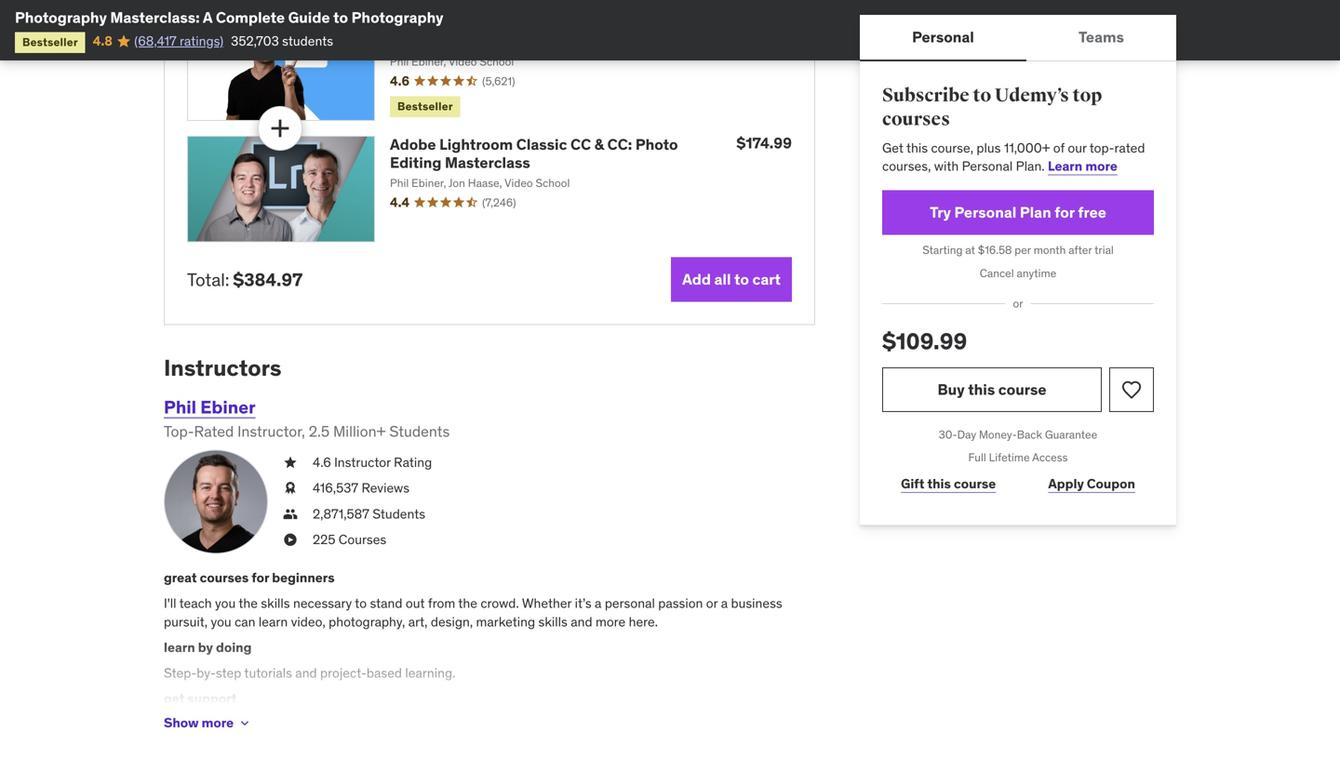 Task type: vqa. For each thing, say whether or not it's contained in the screenshot.
the leftmost Ends
no



Task type: locate. For each thing, give the bounding box(es) containing it.
1 vertical spatial course
[[954, 476, 996, 493]]

0 vertical spatial course
[[999, 380, 1047, 399]]

wishlist image
[[1121, 379, 1143, 401]]

pursuit,
[[164, 614, 208, 631]]

$384.97
[[233, 269, 303, 291]]

instructor,
[[238, 422, 305, 442]]

masterclass up haase,
[[445, 153, 530, 172]]

1 horizontal spatial a
[[721, 596, 728, 612]]

more down top-
[[1086, 158, 1118, 174]]

4.6 up editing
[[390, 72, 410, 89]]

0 vertical spatial personal
[[913, 27, 975, 46]]

xsmall image left 225
[[283, 531, 298, 549]]

0 horizontal spatial for
[[252, 570, 269, 587]]

0 vertical spatial more
[[1086, 158, 1118, 174]]

guide
[[288, 8, 330, 27]]

step
[[216, 665, 241, 682]]

this
[[907, 139, 928, 156], [969, 380, 996, 399], [928, 476, 951, 493]]

0 horizontal spatial bestseller
[[22, 35, 78, 49]]

1 vertical spatial for
[[252, 570, 269, 587]]

photo left editing:
[[540, 14, 583, 33]]

to inside great courses for beginners i'll teach you the skills necessary to stand out from the crowd. whether it's a personal passion or a business pursuit, you can learn video, photography, art, design, marketing skills and more here. learn by doing step-by-step tutorials and project-based learning. get support
[[355, 596, 367, 612]]

1 adobe from the top
[[390, 14, 436, 33]]

adobe inside adobe lightroom cc photo editing: your lightroom masterclass phil ebiner, video school
[[390, 14, 436, 33]]

add
[[683, 270, 711, 289]]

1 horizontal spatial photography
[[352, 8, 444, 27]]

necessary
[[293, 596, 352, 612]]

personal up the subscribe
[[913, 27, 975, 46]]

0 horizontal spatial a
[[595, 596, 602, 612]]

0 vertical spatial ebiner,
[[412, 54, 446, 69]]

skills
[[261, 596, 290, 612], [539, 614, 568, 631]]

buy
[[938, 380, 965, 399]]

2 the from the left
[[458, 596, 478, 612]]

more inside great courses for beginners i'll teach you the skills necessary to stand out from the crowd. whether it's a personal passion or a business pursuit, you can learn video, photography, art, design, marketing skills and more here. learn by doing step-by-step tutorials and project-based learning. get support
[[596, 614, 626, 631]]

the up design,
[[458, 596, 478, 612]]

udemy's
[[995, 84, 1070, 107]]

0 horizontal spatial courses
[[200, 570, 249, 587]]

1 vertical spatial and
[[295, 665, 317, 682]]

to right guide
[[333, 8, 348, 27]]

the up can
[[239, 596, 258, 612]]

courses
[[339, 532, 387, 548]]

2 vertical spatial personal
[[955, 203, 1017, 222]]

3 xsmall image from the top
[[283, 531, 298, 549]]

1 horizontal spatial or
[[1013, 297, 1024, 311]]

xsmall image inside the show more button
[[238, 717, 252, 731]]

1 horizontal spatial learn
[[259, 614, 288, 631]]

more for learn more
[[1086, 158, 1118, 174]]

add all to cart
[[683, 270, 781, 289]]

school up (5,621)
[[480, 54, 514, 69]]

0 horizontal spatial skills
[[261, 596, 290, 612]]

2 adobe from the top
[[390, 135, 436, 154]]

1 vertical spatial phil
[[390, 176, 409, 190]]

try personal plan for free link
[[883, 190, 1155, 235]]

0 vertical spatial school
[[480, 54, 514, 69]]

gift
[[901, 476, 925, 493]]

more down support
[[202, 715, 234, 732]]

masterclass
[[467, 31, 553, 51], [445, 153, 530, 172]]

0 vertical spatial for
[[1055, 203, 1075, 222]]

xsmall image down instructor,
[[283, 454, 298, 472]]

xsmall image left 416,537
[[283, 480, 298, 498]]

here.
[[629, 614, 658, 631]]

11,000+
[[1005, 139, 1051, 156]]

1 horizontal spatial the
[[458, 596, 478, 612]]

0 horizontal spatial the
[[239, 596, 258, 612]]

reviews
[[362, 480, 410, 497]]

0 vertical spatial bestseller
[[22, 35, 78, 49]]

or
[[1013, 297, 1024, 311], [707, 596, 718, 612]]

personal
[[913, 27, 975, 46], [962, 158, 1013, 174], [955, 203, 1017, 222]]

ebiner, inside adobe lightroom cc photo editing: your lightroom masterclass phil ebiner, video school
[[412, 54, 446, 69]]

course for buy this course
[[999, 380, 1047, 399]]

lightroom
[[440, 14, 513, 33], [390, 31, 464, 51], [440, 135, 513, 154]]

access
[[1033, 451, 1068, 465]]

more for show more
[[202, 715, 234, 732]]

personal up "$16.58"
[[955, 203, 1017, 222]]

courses
[[883, 108, 951, 131], [200, 570, 249, 587]]

adobe inside adobe lightroom classic cc & cc: photo editing masterclass phil ebiner, jon haase, video school
[[390, 135, 436, 154]]

xsmall image for 4.6 instructor rating
[[283, 454, 298, 472]]

1 ebiner, from the top
[[412, 54, 446, 69]]

support
[[188, 691, 237, 708]]

1 horizontal spatial skills
[[539, 614, 568, 631]]

0 vertical spatial cc
[[517, 14, 537, 33]]

1 horizontal spatial bestseller
[[398, 99, 453, 114]]

1 vertical spatial learn
[[164, 640, 195, 656]]

0 vertical spatial courses
[[883, 108, 951, 131]]

4.6 up 416,537
[[313, 454, 331, 471]]

passion
[[658, 596, 703, 612]]

or down anytime
[[1013, 297, 1024, 311]]

1 horizontal spatial more
[[596, 614, 626, 631]]

gift this course
[[901, 476, 996, 493]]

course
[[999, 380, 1047, 399], [954, 476, 996, 493]]

xsmall image
[[283, 454, 298, 472], [283, 480, 298, 498], [283, 531, 298, 549]]

personal inside 'link'
[[955, 203, 1017, 222]]

courses down the subscribe
[[883, 108, 951, 131]]

school
[[480, 54, 514, 69], [536, 176, 570, 190]]

tab list
[[860, 15, 1177, 61]]

0 vertical spatial 4.6
[[390, 72, 410, 89]]

225 courses
[[313, 532, 387, 548]]

phil ebiner image
[[164, 450, 268, 555]]

7246 reviews element
[[482, 195, 516, 211]]

you left can
[[211, 614, 232, 631]]

0 vertical spatial phil
[[390, 54, 409, 69]]

1 vertical spatial this
[[969, 380, 996, 399]]

a
[[203, 8, 213, 27]]

course down full
[[954, 476, 996, 493]]

1 vertical spatial photo
[[636, 135, 678, 154]]

million+
[[333, 422, 386, 442]]

1 horizontal spatial cc
[[571, 135, 591, 154]]

students
[[390, 422, 450, 442], [373, 506, 426, 523]]

per
[[1015, 243, 1031, 257]]

2 vertical spatial this
[[928, 476, 951, 493]]

2 xsmall image from the top
[[283, 480, 298, 498]]

you up can
[[215, 596, 236, 612]]

0 vertical spatial adobe
[[390, 14, 436, 33]]

0 horizontal spatial 4.6
[[313, 454, 331, 471]]

0 horizontal spatial video
[[449, 54, 477, 69]]

subscribe to udemy's top courses
[[883, 84, 1103, 131]]

marketing
[[476, 614, 536, 631]]

1 vertical spatial school
[[536, 176, 570, 190]]

1 horizontal spatial for
[[1055, 203, 1075, 222]]

this up courses,
[[907, 139, 928, 156]]

and down "it's"
[[571, 614, 593, 631]]

lightroom inside adobe lightroom classic cc & cc: photo editing masterclass phil ebiner, jon haase, video school
[[440, 135, 513, 154]]

1 vertical spatial 4.6
[[313, 454, 331, 471]]

to up photography,
[[355, 596, 367, 612]]

2 vertical spatial phil
[[164, 396, 197, 418]]

ebiner
[[200, 396, 256, 418]]

phil inside adobe lightroom classic cc & cc: photo editing masterclass phil ebiner, jon haase, video school
[[390, 176, 409, 190]]

skills down whether
[[539, 614, 568, 631]]

and left project-
[[295, 665, 317, 682]]

2 vertical spatial more
[[202, 715, 234, 732]]

1 horizontal spatial video
[[505, 176, 533, 190]]

(68,417 ratings)
[[134, 32, 224, 49]]

rating
[[394, 454, 432, 471]]

352,703
[[231, 32, 279, 49]]

xsmall image
[[283, 505, 298, 524], [238, 717, 252, 731]]

video
[[449, 54, 477, 69], [505, 176, 533, 190]]

personal button
[[860, 15, 1027, 60]]

courses up teach
[[200, 570, 249, 587]]

1 vertical spatial or
[[707, 596, 718, 612]]

art,
[[408, 614, 428, 631]]

cc inside adobe lightroom classic cc & cc: photo editing masterclass phil ebiner, jon haase, video school
[[571, 135, 591, 154]]

this inside button
[[969, 380, 996, 399]]

cc
[[517, 14, 537, 33], [571, 135, 591, 154]]

0 vertical spatial photo
[[540, 14, 583, 33]]

editing:
[[586, 14, 642, 33]]

0 vertical spatial video
[[449, 54, 477, 69]]

photography up the 4.8
[[15, 8, 107, 27]]

day
[[958, 428, 977, 442]]

1 vertical spatial bestseller
[[398, 99, 453, 114]]

students up rating
[[390, 422, 450, 442]]

photo right cc:
[[636, 135, 678, 154]]

bestseller
[[22, 35, 78, 49], [398, 99, 453, 114]]

based
[[367, 665, 402, 682]]

0 horizontal spatial photography
[[15, 8, 107, 27]]

1 the from the left
[[239, 596, 258, 612]]

ebiner, inside adobe lightroom classic cc & cc: photo editing masterclass phil ebiner, jon haase, video school
[[412, 176, 446, 190]]

1 vertical spatial skills
[[539, 614, 568, 631]]

1 xsmall image from the top
[[283, 454, 298, 472]]

this right gift
[[928, 476, 951, 493]]

a left the business
[[721, 596, 728, 612]]

personal inside button
[[913, 27, 975, 46]]

1 horizontal spatial courses
[[883, 108, 951, 131]]

to left udemy's
[[973, 84, 992, 107]]

i'll
[[164, 596, 176, 612]]

0 horizontal spatial cc
[[517, 14, 537, 33]]

0 vertical spatial masterclass
[[467, 31, 553, 51]]

video up (7,246)
[[505, 176, 533, 190]]

out
[[406, 596, 425, 612]]

photography right guide
[[352, 8, 444, 27]]

tutorials
[[244, 665, 292, 682]]

2 vertical spatial xsmall image
[[283, 531, 298, 549]]

0 vertical spatial xsmall image
[[283, 454, 298, 472]]

for left beginners
[[252, 570, 269, 587]]

for left "free"
[[1055, 203, 1075, 222]]

0 horizontal spatial and
[[295, 665, 317, 682]]

learn up step-
[[164, 640, 195, 656]]

1 vertical spatial masterclass
[[445, 153, 530, 172]]

0 horizontal spatial photo
[[540, 14, 583, 33]]

buy this course
[[938, 380, 1047, 399]]

1 vertical spatial ebiner,
[[412, 176, 446, 190]]

or right passion
[[707, 596, 718, 612]]

learn right can
[[259, 614, 288, 631]]

xsmall image left 2,871,587
[[283, 505, 298, 524]]

2 horizontal spatial more
[[1086, 158, 1118, 174]]

1 horizontal spatial school
[[536, 176, 570, 190]]

0 horizontal spatial more
[[202, 715, 234, 732]]

adobe lightroom cc photo editing: your lightroom masterclass phil ebiner, video school
[[390, 14, 677, 69]]

0 vertical spatial students
[[390, 422, 450, 442]]

this inside get this course, plus 11,000+ of our top-rated courses, with personal plan.
[[907, 139, 928, 156]]

1 vertical spatial adobe
[[390, 135, 436, 154]]

1 vertical spatial courses
[[200, 570, 249, 587]]

cc left editing:
[[517, 14, 537, 33]]

full
[[969, 451, 987, 465]]

haase,
[[468, 176, 502, 190]]

photography masterclass: a complete guide to photography
[[15, 8, 444, 27]]

teams
[[1079, 27, 1125, 46]]

cc left &
[[571, 135, 591, 154]]

personal down plus
[[962, 158, 1013, 174]]

1 vertical spatial xsmall image
[[238, 717, 252, 731]]

1 vertical spatial cc
[[571, 135, 591, 154]]

2 ebiner, from the top
[[412, 176, 446, 190]]

1 vertical spatial video
[[505, 176, 533, 190]]

0 horizontal spatial or
[[707, 596, 718, 612]]

video down adobe lightroom cc photo editing: your lightroom masterclass link
[[449, 54, 477, 69]]

0 vertical spatial skills
[[261, 596, 290, 612]]

1 vertical spatial students
[[373, 506, 426, 523]]

school inside adobe lightroom cc photo editing: your lightroom masterclass phil ebiner, video school
[[480, 54, 514, 69]]

masterclass inside adobe lightroom cc photo editing: your lightroom masterclass phil ebiner, video school
[[467, 31, 553, 51]]

school down adobe lightroom classic cc & cc: photo editing masterclass link
[[536, 176, 570, 190]]

2 a from the left
[[721, 596, 728, 612]]

a right "it's"
[[595, 596, 602, 612]]

1 horizontal spatial course
[[999, 380, 1047, 399]]

course inside button
[[999, 380, 1047, 399]]

1 vertical spatial personal
[[962, 158, 1013, 174]]

xsmall image right the show more
[[238, 717, 252, 731]]

skills down beginners
[[261, 596, 290, 612]]

to right all at the right of the page
[[735, 270, 750, 289]]

students down reviews
[[373, 506, 426, 523]]

students inside phil ebiner top-rated instructor, 2.5 million+ students
[[390, 422, 450, 442]]

1 vertical spatial xsmall image
[[283, 480, 298, 498]]

0 horizontal spatial xsmall image
[[238, 717, 252, 731]]

1 vertical spatial more
[[596, 614, 626, 631]]

teach
[[179, 596, 212, 612]]

0 horizontal spatial school
[[480, 54, 514, 69]]

course up back
[[999, 380, 1047, 399]]

personal inside get this course, plus 11,000+ of our top-rated courses, with personal plan.
[[962, 158, 1013, 174]]

try personal plan for free
[[930, 203, 1107, 222]]

more inside button
[[202, 715, 234, 732]]

cc:
[[608, 135, 632, 154]]

bestseller up editing
[[398, 99, 453, 114]]

0 vertical spatial and
[[571, 614, 593, 631]]

0 vertical spatial or
[[1013, 297, 1024, 311]]

1 horizontal spatial xsmall image
[[283, 505, 298, 524]]

get
[[883, 139, 904, 156]]

bestseller left the 4.8
[[22, 35, 78, 49]]

1 horizontal spatial 4.6
[[390, 72, 410, 89]]

of
[[1054, 139, 1065, 156]]

this for gift
[[928, 476, 951, 493]]

0 vertical spatial this
[[907, 139, 928, 156]]

0 horizontal spatial course
[[954, 476, 996, 493]]

more down personal
[[596, 614, 626, 631]]

this right buy
[[969, 380, 996, 399]]

all
[[715, 270, 731, 289]]

masterclass up (5,621)
[[467, 31, 553, 51]]

1 horizontal spatial photo
[[636, 135, 678, 154]]



Task type: describe. For each thing, give the bounding box(es) containing it.
courses inside subscribe to udemy's top courses
[[883, 108, 951, 131]]

business
[[731, 596, 783, 612]]

adobe lightroom classic cc & cc: photo editing masterclass link
[[390, 135, 678, 172]]

video inside adobe lightroom cc photo editing: your lightroom masterclass phil ebiner, video school
[[449, 54, 477, 69]]

0 vertical spatial xsmall image
[[283, 505, 298, 524]]

classic
[[517, 135, 567, 154]]

0 vertical spatial learn
[[259, 614, 288, 631]]

top-
[[1090, 139, 1115, 156]]

225
[[313, 532, 336, 548]]

stand
[[370, 596, 403, 612]]

photography,
[[329, 614, 405, 631]]

xsmall image for 225 courses
[[283, 531, 298, 549]]

30-day money-back guarantee full lifetime access
[[939, 428, 1098, 465]]

coupon
[[1087, 476, 1136, 493]]

step-
[[164, 665, 197, 682]]

doing
[[216, 640, 252, 656]]

instructor
[[334, 454, 391, 471]]

416,537 reviews
[[313, 480, 410, 497]]

1 horizontal spatial and
[[571, 614, 593, 631]]

tab list containing personal
[[860, 15, 1177, 61]]

course for gift this course
[[954, 476, 996, 493]]

lightroom for editing
[[440, 135, 513, 154]]

great
[[164, 570, 197, 587]]

0 vertical spatial you
[[215, 596, 236, 612]]

whether
[[522, 596, 572, 612]]

plan
[[1020, 203, 1052, 222]]

your
[[645, 14, 677, 33]]

to inside button
[[735, 270, 750, 289]]

complete
[[216, 8, 285, 27]]

project-
[[320, 665, 367, 682]]

gift this course link
[[883, 466, 1015, 503]]

get
[[164, 691, 185, 708]]

starting
[[923, 243, 963, 257]]

photo inside adobe lightroom classic cc & cc: photo editing masterclass phil ebiner, jon haase, video school
[[636, 135, 678, 154]]

video inside adobe lightroom classic cc & cc: photo editing masterclass phil ebiner, jon haase, video school
[[505, 176, 533, 190]]

apply coupon button
[[1030, 466, 1155, 503]]

beginners
[[272, 570, 335, 587]]

total: $384.97
[[187, 268, 303, 291]]

phil inside adobe lightroom cc photo editing: your lightroom masterclass phil ebiner, video school
[[390, 54, 409, 69]]

teams button
[[1027, 15, 1177, 60]]

lifetime
[[989, 451, 1030, 465]]

with
[[935, 158, 959, 174]]

crowd.
[[481, 596, 519, 612]]

2.5
[[309, 422, 330, 442]]

instructors
[[164, 354, 282, 382]]

4.6 for 4.6
[[390, 72, 410, 89]]

by-
[[197, 665, 216, 682]]

editing
[[390, 153, 442, 172]]

photo inside adobe lightroom cc photo editing: your lightroom masterclass phil ebiner, video school
[[540, 14, 583, 33]]

this for buy
[[969, 380, 996, 399]]

0 horizontal spatial learn
[[164, 640, 195, 656]]

this for get
[[907, 139, 928, 156]]

show
[[164, 715, 199, 732]]

adobe for adobe lightroom cc photo editing: your lightroom masterclass
[[390, 14, 436, 33]]

total:
[[187, 268, 229, 291]]

352,703 students
[[231, 32, 333, 49]]

4.6 instructor rating
[[313, 454, 432, 471]]

learning.
[[405, 665, 456, 682]]

adobe lightroom classic cc & cc: photo editing masterclass phil ebiner, jon haase, video school
[[390, 135, 678, 190]]

our
[[1068, 139, 1087, 156]]

5621 reviews element
[[482, 73, 515, 89]]

4.6 for 4.6 instructor rating
[[313, 454, 331, 471]]

phil inside phil ebiner top-rated instructor, 2.5 million+ students
[[164, 396, 197, 418]]

$16.58
[[978, 243, 1012, 257]]

students
[[282, 32, 333, 49]]

month
[[1034, 243, 1066, 257]]

learn more
[[1048, 158, 1118, 174]]

1 vertical spatial you
[[211, 614, 232, 631]]

phil ebiner top-rated instructor, 2.5 million+ students
[[164, 396, 450, 442]]

top
[[1073, 84, 1103, 107]]

for inside 'link'
[[1055, 203, 1075, 222]]

adobe for adobe lightroom classic cc & cc: photo editing masterclass
[[390, 135, 436, 154]]

courses inside great courses for beginners i'll teach you the skills necessary to stand out from the crowd. whether it's a personal passion or a business pursuit, you can learn video, photography, art, design, marketing skills and more here. learn by doing step-by-step tutorials and project-based learning. get support
[[200, 570, 249, 587]]

top-
[[164, 422, 194, 442]]

masterclass inside adobe lightroom classic cc & cc: photo editing masterclass phil ebiner, jon haase, video school
[[445, 153, 530, 172]]

(5,621)
[[482, 74, 515, 88]]

money-
[[980, 428, 1017, 442]]

learn
[[1048, 158, 1083, 174]]

2 photography from the left
[[352, 8, 444, 27]]

personal
[[605, 596, 655, 612]]

lightroom for masterclass
[[440, 14, 513, 33]]

phil ebiner link
[[164, 396, 256, 418]]

cc inside adobe lightroom cc photo editing: your lightroom masterclass phil ebiner, video school
[[517, 14, 537, 33]]

from
[[428, 596, 456, 612]]

guarantee
[[1045, 428, 1098, 442]]

xsmall image for 416,537 reviews
[[283, 480, 298, 498]]

ratings)
[[180, 32, 224, 49]]

2,871,587 students
[[313, 506, 426, 523]]

at
[[966, 243, 976, 257]]

adobe lightroom cc photo editing: your lightroom masterclass link
[[390, 14, 677, 51]]

plan.
[[1016, 158, 1045, 174]]

video,
[[291, 614, 326, 631]]

after
[[1069, 243, 1093, 257]]

1 a from the left
[[595, 596, 602, 612]]

plus
[[977, 139, 1001, 156]]

1 photography from the left
[[15, 8, 107, 27]]

learn more link
[[1048, 158, 1118, 174]]

to inside subscribe to udemy's top courses
[[973, 84, 992, 107]]

show more
[[164, 715, 234, 732]]

4.4
[[390, 194, 410, 211]]

subscribe
[[883, 84, 970, 107]]

anytime
[[1017, 266, 1057, 281]]

school inside adobe lightroom classic cc & cc: photo editing masterclass phil ebiner, jon haase, video school
[[536, 176, 570, 190]]

buy this course button
[[883, 368, 1102, 412]]

it's
[[575, 596, 592, 612]]

jon
[[449, 176, 465, 190]]

masterclass:
[[110, 8, 200, 27]]

or inside great courses for beginners i'll teach you the skills necessary to stand out from the crowd. whether it's a personal passion or a business pursuit, you can learn video, photography, art, design, marketing skills and more here. learn by doing step-by-step tutorials and project-based learning. get support
[[707, 596, 718, 612]]

show more button
[[164, 705, 252, 743]]

416,537
[[313, 480, 359, 497]]

cancel
[[980, 266, 1015, 281]]

30-
[[939, 428, 958, 442]]

by
[[198, 640, 213, 656]]

for inside great courses for beginners i'll teach you the skills necessary to stand out from the crowd. whether it's a personal passion or a business pursuit, you can learn video, photography, art, design, marketing skills and more here. learn by doing step-by-step tutorials and project-based learning. get support
[[252, 570, 269, 587]]



